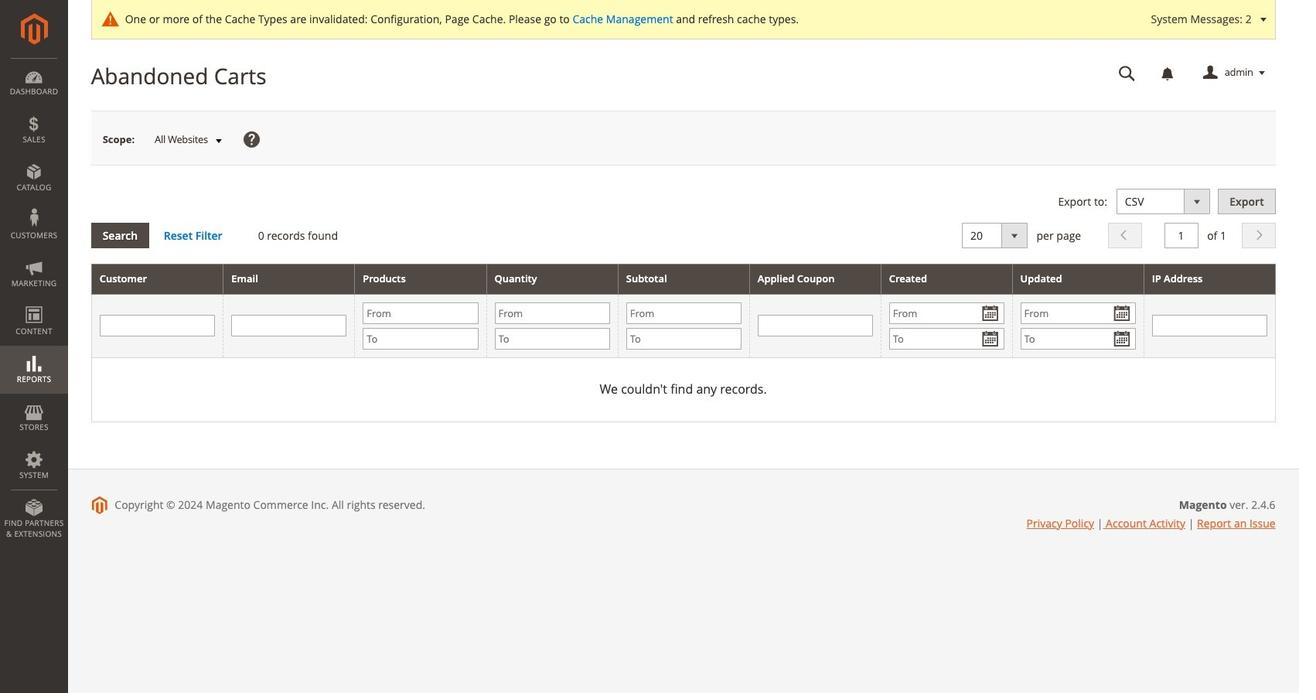 Task type: describe. For each thing, give the bounding box(es) containing it.
magento admin panel image
[[21, 13, 48, 45]]

2 from text field from the left
[[495, 302, 610, 324]]

to text field for second from text box from left
[[495, 328, 610, 350]]

To text field
[[890, 328, 1005, 350]]

from text field for fourth to text box from the left
[[1021, 302, 1136, 324]]

4 to text field from the left
[[1021, 328, 1136, 350]]

1 from text field from the left
[[363, 302, 479, 324]]

to text field for 1st from text box from the left
[[363, 328, 479, 350]]

to text field for first from text box from right
[[627, 328, 742, 350]]



Task type: locate. For each thing, give the bounding box(es) containing it.
None text field
[[1165, 223, 1199, 249], [232, 315, 347, 337], [1153, 315, 1268, 337], [1165, 223, 1199, 249], [232, 315, 347, 337], [1153, 315, 1268, 337]]

1 to text field from the left
[[363, 328, 479, 350]]

0 horizontal spatial from text field
[[363, 302, 479, 324]]

None text field
[[1109, 60, 1147, 87], [100, 315, 215, 337], [758, 315, 873, 337], [1109, 60, 1147, 87], [100, 315, 215, 337], [758, 315, 873, 337]]

From text field
[[363, 302, 479, 324], [495, 302, 610, 324], [627, 302, 742, 324]]

2 to text field from the left
[[495, 328, 610, 350]]

1 from text field from the left
[[890, 302, 1005, 324]]

3 from text field from the left
[[627, 302, 742, 324]]

2 horizontal spatial from text field
[[627, 302, 742, 324]]

From text field
[[890, 302, 1005, 324], [1021, 302, 1136, 324]]

1 horizontal spatial from text field
[[1021, 302, 1136, 324]]

3 to text field from the left
[[627, 328, 742, 350]]

menu bar
[[0, 58, 68, 547]]

0 horizontal spatial from text field
[[890, 302, 1005, 324]]

To text field
[[363, 328, 479, 350], [495, 328, 610, 350], [627, 328, 742, 350], [1021, 328, 1136, 350]]

2 from text field from the left
[[1021, 302, 1136, 324]]

1 horizontal spatial from text field
[[495, 302, 610, 324]]

from text field for to text field at the right of the page
[[890, 302, 1005, 324]]



